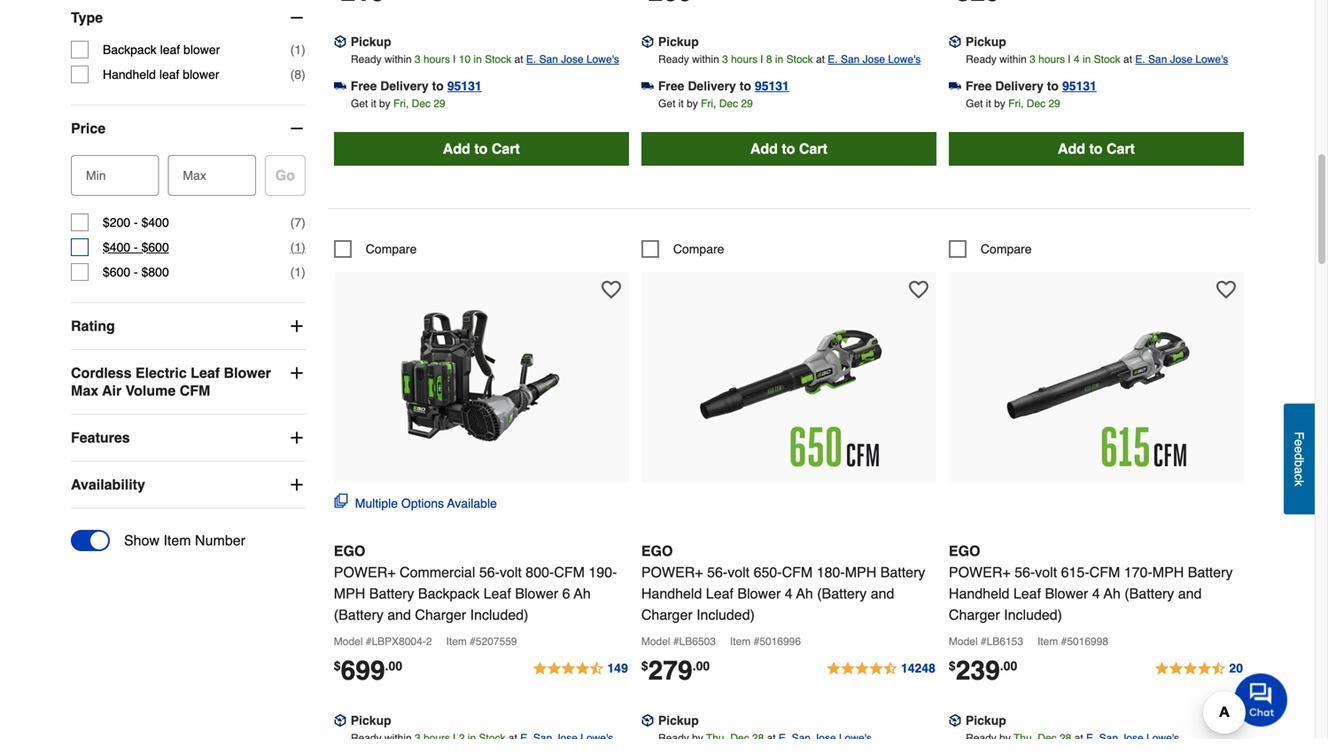 Task type: locate. For each thing, give the bounding box(es) containing it.
- right $200 in the left top of the page
[[134, 215, 138, 230]]

# for power+ 56-volt 615-cfm 170-mph battery handheld leaf blower 4 ah (battery and charger included)
[[981, 635, 987, 648]]

(battery down 180-
[[817, 585, 867, 602]]

56-
[[479, 564, 500, 580], [707, 564, 728, 580], [1015, 564, 1035, 580]]

and inside ego power+ 56-volt 615-cfm 170-mph battery handheld leaf blower 4 ah (battery and charger included)
[[1179, 585, 1202, 602]]

0 horizontal spatial san
[[539, 53, 558, 65]]

$ for 699
[[334, 659, 341, 673]]

2 ego from the left
[[642, 543, 673, 559]]

0 horizontal spatial fri,
[[394, 97, 409, 110]]

leaf down backpack leaf blower
[[159, 67, 179, 82]]

included) up lb6153
[[1004, 607, 1063, 623]]

0 horizontal spatial hours
[[424, 53, 450, 65]]

1 horizontal spatial compare
[[673, 242, 724, 256]]

3 hours from the left
[[1039, 53, 1065, 65]]

type
[[71, 9, 103, 26]]

blower
[[183, 43, 220, 57], [183, 67, 219, 82]]

4
[[1074, 53, 1080, 65], [785, 585, 793, 602], [1093, 585, 1100, 602]]

2 $ from the left
[[642, 659, 648, 673]]

2 horizontal spatial e. san jose lowe's button
[[1136, 50, 1229, 68]]

charger up model # lb6153 on the bottom of page
[[949, 607, 1000, 623]]

item left #5016998
[[1038, 635, 1059, 648]]

650-
[[754, 564, 782, 580]]

.00 down lb6153
[[1000, 659, 1018, 673]]

29
[[434, 97, 446, 110], [741, 97, 753, 110], [1049, 97, 1061, 110]]

dec
[[412, 97, 431, 110], [719, 97, 738, 110], [1027, 97, 1046, 110]]

) for $600 - $800
[[301, 265, 306, 279]]

( for $600 - $800
[[290, 265, 295, 279]]

features
[[71, 429, 130, 446]]

plus image inside the rating button
[[288, 317, 306, 335]]

2 jose from the left
[[863, 53, 885, 65]]

- left $800
[[134, 265, 138, 279]]

0 horizontal spatial dec
[[412, 97, 431, 110]]

$600 up $800
[[141, 240, 169, 254]]

29 down 'ready within 3 hours | 8 in stock at e. san jose lowe's'
[[741, 97, 753, 110]]

pickup
[[351, 34, 391, 49], [658, 34, 699, 49], [966, 34, 1007, 49], [351, 713, 391, 728], [658, 713, 699, 728], [966, 713, 1007, 728]]

.00 inside $ 239 .00
[[1000, 659, 1018, 673]]

volt left '800-'
[[500, 564, 522, 580]]

1 vertical spatial $400
[[103, 240, 130, 254]]

2 stock from the left
[[787, 53, 813, 65]]

within for ready within 3 hours | 10 in stock at e. san jose lowe's
[[385, 53, 412, 65]]

1 .00 from the left
[[385, 659, 402, 673]]

2 vertical spatial plus image
[[288, 476, 306, 494]]

0 horizontal spatial and
[[388, 607, 411, 623]]

battery for power+ 56-volt 650-cfm 180-mph battery handheld leaf blower 4 ah (battery and charger included)
[[881, 564, 926, 580]]

leaf up lb6503
[[706, 585, 734, 602]]

3 95131 from the left
[[1063, 79, 1097, 93]]

it for ready within 3 hours | 10 in stock at e. san jose lowe's
[[371, 97, 376, 110]]

item right 2
[[446, 635, 467, 648]]

2 3 from the left
[[722, 53, 728, 65]]

2 horizontal spatial free
[[966, 79, 992, 93]]

and inside ego power+ commercial 56-volt 800-cfm 190- mph battery backpack leaf blower 6 ah (battery and charger included)
[[388, 607, 411, 623]]

$400 up "$400 - $600"
[[141, 215, 169, 230]]

free delivery to 95131 for 8
[[658, 79, 790, 93]]

1 horizontal spatial delivery
[[688, 79, 736, 93]]

2 horizontal spatial in
[[1083, 53, 1091, 65]]

cfm inside ego power+ 56-volt 650-cfm 180-mph battery handheld leaf blower 4 ah (battery and charger included)
[[782, 564, 813, 580]]

(battery inside ego power+ 56-volt 615-cfm 170-mph battery handheld leaf blower 4 ah (battery and charger included)
[[1125, 585, 1175, 602]]

pickup image up truck filled image
[[949, 36, 962, 48]]

truck filled image for ready within 3 hours | 10 in stock at e. san jose lowe's
[[334, 80, 346, 92]]

power+ for power+ 56-volt 650-cfm 180-mph battery handheld leaf blower 4 ah (battery and charger included)
[[642, 564, 703, 580]]

cfm inside ego power+ 56-volt 615-cfm 170-mph battery handheld leaf blower 4 ah (battery and charger included)
[[1090, 564, 1121, 580]]

included)
[[470, 607, 529, 623], [697, 607, 755, 623], [1004, 607, 1063, 623]]

2 horizontal spatial e.
[[1136, 53, 1146, 65]]

get it by fri, dec 29 for ready within 3 hours | 8 in stock at e. san jose lowe's
[[659, 97, 753, 110]]

jose
[[561, 53, 584, 65], [863, 53, 885, 65], [1171, 53, 1193, 65]]

0 horizontal spatial 29
[[434, 97, 446, 110]]

(battery
[[817, 585, 867, 602], [1125, 585, 1175, 602], [334, 607, 384, 623]]

blower inside ego power+ 56-volt 615-cfm 170-mph battery handheld leaf blower 4 ah (battery and charger included)
[[1045, 585, 1089, 602]]

2 horizontal spatial handheld
[[949, 585, 1010, 602]]

options
[[401, 496, 444, 510]]

#5016998
[[1061, 635, 1109, 648]]

3 delivery from the left
[[996, 79, 1044, 93]]

volt inside ego power+ commercial 56-volt 800-cfm 190- mph battery backpack leaf blower 6 ah (battery and charger included)
[[500, 564, 522, 580]]

plus image inside availability button
[[288, 476, 306, 494]]

3 free from the left
[[966, 79, 992, 93]]

pickup image down 279
[[642, 714, 654, 727]]

$ for 239
[[949, 659, 956, 673]]

handheld up 'model # lb6503'
[[642, 585, 702, 602]]

1 horizontal spatial lowe's
[[888, 53, 921, 65]]

1 in from the left
[[474, 53, 482, 65]]

handheld inside ego power+ 56-volt 650-cfm 180-mph battery handheld leaf blower 4 ah (battery and charger included)
[[642, 585, 702, 602]]

3 ) from the top
[[301, 215, 306, 230]]

1 add from the left
[[443, 140, 470, 157]]

handheld leaf blower
[[103, 67, 219, 82]]

1 vertical spatial 1
[[295, 240, 301, 254]]

3 $ from the left
[[949, 659, 956, 673]]

$ inside $ 239 .00
[[949, 659, 956, 673]]

included) up lb6503
[[697, 607, 755, 623]]

0 horizontal spatial get
[[351, 97, 368, 110]]

) for backpack leaf blower
[[301, 43, 306, 57]]

and up 14248 button
[[871, 585, 895, 602]]

model up 279
[[642, 635, 671, 648]]

blower down '800-'
[[515, 585, 559, 602]]

ah inside ego power+ 56-volt 615-cfm 170-mph battery handheld leaf blower 4 ah (battery and charger included)
[[1104, 585, 1121, 602]]

0 vertical spatial max
[[183, 168, 206, 183]]

95131 button
[[447, 77, 482, 95], [755, 77, 790, 95], [1063, 77, 1097, 95]]

model for ego power+ 56-volt 615-cfm 170-mph battery handheld leaf blower 4 ah (battery and charger included)
[[949, 635, 978, 648]]

2 ready from the left
[[659, 53, 689, 65]]

56- left 650-
[[707, 564, 728, 580]]

cordless electric leaf blower max air volume cfm button
[[71, 350, 306, 414]]

.00 down lbpx8004-
[[385, 659, 402, 673]]

actual price $239.00 element
[[949, 655, 1018, 686]]

2 delivery from the left
[[688, 79, 736, 93]]

0 horizontal spatial free
[[351, 79, 377, 93]]

blower down backpack leaf blower
[[183, 67, 219, 82]]

e. san jose lowe's button for ready within 3 hours | 10 in stock at e. san jose lowe's
[[526, 50, 619, 68]]

3 add to cart from the left
[[1058, 140, 1135, 157]]

1 | from the left
[[453, 53, 456, 65]]

5013197215 element
[[949, 240, 1032, 258]]

and inside ego power+ 56-volt 650-cfm 180-mph battery handheld leaf blower 4 ah (battery and charger included)
[[871, 585, 895, 602]]

free for ready within 3 hours | 10 in stock at e. san jose lowe's
[[351, 79, 377, 93]]

power+
[[334, 564, 396, 580], [642, 564, 703, 580], [949, 564, 1011, 580]]

0 horizontal spatial max
[[71, 383, 98, 399]]

2 horizontal spatial $
[[949, 659, 956, 673]]

$200
[[103, 215, 130, 230]]

volt left 650-
[[728, 564, 750, 580]]

free for ready within 3 hours | 8 in stock at e. san jose lowe's
[[658, 79, 685, 93]]

1 horizontal spatial and
[[871, 585, 895, 602]]

0 horizontal spatial volt
[[500, 564, 522, 580]]

1 95131 from the left
[[447, 79, 482, 93]]

available
[[447, 496, 497, 510]]

2 volt from the left
[[728, 564, 750, 580]]

-
[[134, 215, 138, 230], [134, 240, 138, 254], [134, 265, 138, 279]]

ah
[[574, 585, 591, 602], [796, 585, 813, 602], [1104, 585, 1121, 602]]

#5016996
[[754, 635, 801, 648]]

2 heart outline image from the left
[[909, 280, 929, 299]]

$ 699 .00
[[334, 655, 402, 686]]

$600 down "$400 - $600"
[[103, 265, 130, 279]]

3 stock from the left
[[1094, 53, 1121, 65]]

pickup image
[[949, 36, 962, 48], [642, 714, 654, 727]]

2 95131 from the left
[[755, 79, 790, 93]]

1 horizontal spatial get
[[659, 97, 676, 110]]

0 horizontal spatial at
[[515, 53, 523, 65]]

ah up #5016996
[[796, 585, 813, 602]]

at for 10
[[515, 53, 523, 65]]

2 ) from the top
[[301, 67, 306, 82]]

3 95131 button from the left
[[1063, 77, 1097, 95]]

1 horizontal spatial $400
[[141, 215, 169, 230]]

2 included) from the left
[[697, 607, 755, 623]]

1 vertical spatial blower
[[183, 67, 219, 82]]

cfm left 170-
[[1090, 564, 1121, 580]]

jose for ready within 3 hours | 8 in stock at e. san jose lowe's
[[863, 53, 885, 65]]

2 vertical spatial ( 1 )
[[290, 265, 306, 279]]

95131 button down 10
[[447, 77, 482, 95]]

0 horizontal spatial 95131
[[447, 79, 482, 93]]

delivery right truck filled image
[[996, 79, 1044, 93]]

) for $400 - $600
[[301, 240, 306, 254]]

leaf up #5207559
[[484, 585, 511, 602]]

2 horizontal spatial jose
[[1171, 53, 1193, 65]]

2 horizontal spatial 4
[[1093, 585, 1100, 602]]

max down cordless
[[71, 383, 98, 399]]

0 horizontal spatial lowe's
[[587, 53, 619, 65]]

1 3 from the left
[[415, 53, 421, 65]]

2 horizontal spatial battery
[[1188, 564, 1233, 580]]

2 horizontal spatial mph
[[1153, 564, 1184, 580]]

| for 8
[[761, 53, 764, 65]]

f
[[1293, 432, 1307, 439]]

1 horizontal spatial 56-
[[707, 564, 728, 580]]

(battery inside ego power+ 56-volt 650-cfm 180-mph battery handheld leaf blower 4 ah (battery and charger included)
[[817, 585, 867, 602]]

$ inside $ 279 .00
[[642, 659, 648, 673]]

0 horizontal spatial ah
[[574, 585, 591, 602]]

5013199845 element
[[642, 240, 724, 258]]

1 ( 1 ) from the top
[[290, 43, 306, 57]]

2 plus image from the top
[[288, 364, 306, 382]]

3 cart from the left
[[1107, 140, 1135, 157]]

95131
[[447, 79, 482, 93], [755, 79, 790, 93], [1063, 79, 1097, 93]]

ego power+ commercial 56-volt 800-cfm 190- mph battery backpack leaf blower 6 ah (battery and charger included)
[[334, 543, 617, 623]]

2 cart from the left
[[799, 140, 828, 157]]

ready for ready within 3 hours | 8 in stock at e. san jose lowe's
[[659, 53, 689, 65]]

2 horizontal spatial power+
[[949, 564, 1011, 580]]

charger inside ego power+ 56-volt 650-cfm 180-mph battery handheld leaf blower 4 ah (battery and charger included)
[[642, 607, 693, 623]]

plus image
[[288, 317, 306, 335], [288, 364, 306, 382], [288, 476, 306, 494]]

mph for 180-
[[845, 564, 877, 580]]

| for 4
[[1068, 53, 1071, 65]]

4.5 stars image containing 149
[[532, 658, 629, 680]]

power+ up model # lb6153 on the bottom of page
[[949, 564, 1011, 580]]

(battery down 170-
[[1125, 585, 1175, 602]]

leaf inside ego power+ commercial 56-volt 800-cfm 190- mph battery backpack leaf blower 6 ah (battery and charger included)
[[484, 585, 511, 602]]

0 vertical spatial leaf
[[160, 43, 180, 57]]

2 san from the left
[[841, 53, 860, 65]]

charger up 'model # lb6503'
[[642, 607, 693, 623]]

3 volt from the left
[[1035, 564, 1057, 580]]

minus image
[[288, 120, 306, 137]]

fri, for ready within 3 hours | 8 in stock at e. san jose lowe's
[[701, 97, 716, 110]]

within
[[385, 53, 412, 65], [692, 53, 719, 65], [1000, 53, 1027, 65]]

0 vertical spatial $400
[[141, 215, 169, 230]]

2 horizontal spatial at
[[1124, 53, 1133, 65]]

3 for 8
[[722, 53, 728, 65]]

3 4.5 stars image from the left
[[1154, 658, 1244, 680]]

0 horizontal spatial get it by fri, dec 29
[[351, 97, 446, 110]]

4.5 stars image for 699
[[532, 658, 629, 680]]

handheld up model # lb6153 on the bottom of page
[[949, 585, 1010, 602]]

battery
[[881, 564, 926, 580], [1188, 564, 1233, 580], [369, 585, 414, 602]]

ego power+ 56-volt 615-cfm 170-mph battery handheld leaf blower 4 ah (battery and charger included)
[[949, 543, 1233, 623]]

0 vertical spatial 1
[[295, 43, 301, 57]]

0 horizontal spatial ego
[[334, 543, 365, 559]]

jose for ready within 3 hours | 4 in stock at e. san jose lowe's
[[1171, 53, 1193, 65]]

3 model from the left
[[949, 635, 978, 648]]

95131 button down ready within 3 hours | 4 in stock at e. san jose lowe's
[[1063, 77, 1097, 95]]

2 horizontal spatial it
[[986, 97, 992, 110]]

1 horizontal spatial within
[[692, 53, 719, 65]]

1 e from the top
[[1293, 439, 1307, 446]]

4.5 stars image for 239
[[1154, 658, 1244, 680]]

$
[[334, 659, 341, 673], [642, 659, 648, 673], [949, 659, 956, 673]]

1 for $400 - $600
[[295, 240, 301, 254]]

.00 down lb6503
[[693, 659, 710, 673]]

rating
[[71, 318, 115, 334]]

2 horizontal spatial charger
[[949, 607, 1000, 623]]

power+ inside ego power+ 56-volt 615-cfm 170-mph battery handheld leaf blower 4 ah (battery and charger included)
[[949, 564, 1011, 580]]

volt left 615-
[[1035, 564, 1057, 580]]

ready for ready within 3 hours | 4 in stock at e. san jose lowe's
[[966, 53, 997, 65]]

3 - from the top
[[134, 265, 138, 279]]

# up the actual price $699.00 element
[[366, 635, 372, 648]]

ah right 6
[[574, 585, 591, 602]]

e.
[[526, 53, 536, 65], [828, 53, 838, 65], [1136, 53, 1146, 65]]

charger inside ego power+ 56-volt 615-cfm 170-mph battery handheld leaf blower 4 ah (battery and charger included)
[[949, 607, 1000, 623]]

ready
[[351, 53, 382, 65], [659, 53, 689, 65], [966, 53, 997, 65]]

ready within 3 hours | 8 in stock at e. san jose lowe's
[[659, 53, 921, 65]]

handheld down backpack leaf blower
[[103, 67, 156, 82]]

0 horizontal spatial truck filled image
[[334, 80, 346, 92]]

5 ) from the top
[[301, 265, 306, 279]]

0 horizontal spatial mph
[[334, 585, 365, 602]]

free delivery to 95131 for 10
[[351, 79, 482, 93]]

volt
[[500, 564, 522, 580], [728, 564, 750, 580], [1035, 564, 1057, 580]]

cfm down electric at the left of page
[[180, 383, 210, 399]]

get for ready within 3 hours | 8 in stock at e. san jose lowe's
[[659, 97, 676, 110]]

blower
[[224, 365, 271, 381], [515, 585, 559, 602], [738, 585, 781, 602], [1045, 585, 1089, 602]]

actual price $279.00 element
[[642, 655, 710, 686]]

included) inside ego power+ 56-volt 615-cfm 170-mph battery handheld leaf blower 4 ah (battery and charger included)
[[1004, 607, 1063, 623]]

2 horizontal spatial get it by fri, dec 29
[[966, 97, 1061, 110]]

1 charger from the left
[[415, 607, 466, 623]]

1 56- from the left
[[479, 564, 500, 580]]

ah inside ego power+ 56-volt 650-cfm 180-mph battery handheld leaf blower 4 ah (battery and charger included)
[[796, 585, 813, 602]]

1 4.5 stars image from the left
[[532, 658, 629, 680]]

$ right 149 at left bottom
[[642, 659, 648, 673]]

charger up 2
[[415, 607, 466, 623]]

add to cart
[[443, 140, 520, 157], [751, 140, 828, 157], [1058, 140, 1135, 157]]

ego for ego power+ 56-volt 615-cfm 170-mph battery handheld leaf blower 4 ah (battery and charger included)
[[949, 543, 981, 559]]

3 ego from the left
[[949, 543, 981, 559]]

2 1 from the top
[[295, 240, 301, 254]]

lb6503
[[679, 635, 716, 648]]

2 compare from the left
[[673, 242, 724, 256]]

max down price button
[[183, 168, 206, 183]]

delivery down 'ready within 3 hours | 8 in stock at e. san jose lowe's'
[[688, 79, 736, 93]]

56- inside ego power+ 56-volt 615-cfm 170-mph battery handheld leaf blower 4 ah (battery and charger included)
[[1015, 564, 1035, 580]]

4 inside ego power+ 56-volt 650-cfm 180-mph battery handheld leaf blower 4 ah (battery and charger included)
[[785, 585, 793, 602]]

get it by fri, dec 29 for ready within 3 hours | 10 in stock at e. san jose lowe's
[[351, 97, 446, 110]]

leaf
[[191, 365, 220, 381], [484, 585, 511, 602], [706, 585, 734, 602], [1014, 585, 1041, 602]]

) for handheld leaf blower
[[301, 67, 306, 82]]

2 horizontal spatial dec
[[1027, 97, 1046, 110]]

3 ready from the left
[[966, 53, 997, 65]]

free delivery to 95131
[[351, 79, 482, 93], [658, 79, 790, 93], [966, 79, 1097, 93]]

dec down ready within 3 hours | 10 in stock at e. san jose lowe's at the left top
[[412, 97, 431, 110]]

1 horizontal spatial at
[[816, 53, 825, 65]]

3 at from the left
[[1124, 53, 1133, 65]]

power+ inside ego power+ commercial 56-volt 800-cfm 190- mph battery backpack leaf blower 6 ah (battery and charger included)
[[334, 564, 396, 580]]

4 ( from the top
[[290, 240, 295, 254]]

3 dec from the left
[[1027, 97, 1046, 110]]

1 horizontal spatial 95131 button
[[755, 77, 790, 95]]

blower down 615-
[[1045, 585, 1089, 602]]

e up b
[[1293, 446, 1307, 453]]

3 jose from the left
[[1171, 53, 1193, 65]]

cfm inside "cordless electric leaf blower max air volume cfm"
[[180, 383, 210, 399]]

3 lowe's from the left
[[1196, 53, 1229, 65]]

6
[[562, 585, 570, 602]]

2 horizontal spatial 95131
[[1063, 79, 1097, 93]]

$400 down $200 in the left top of the page
[[103, 240, 130, 254]]

1 horizontal spatial charger
[[642, 607, 693, 623]]

95131 down ready within 3 hours | 4 in stock at e. san jose lowe's
[[1063, 79, 1097, 93]]

mph
[[845, 564, 877, 580], [1153, 564, 1184, 580], [334, 585, 365, 602]]

2 by from the left
[[687, 97, 698, 110]]

1 hours from the left
[[424, 53, 450, 65]]

2 4.5 stars image from the left
[[826, 658, 937, 680]]

model up 239
[[949, 635, 978, 648]]

chat invite button image
[[1235, 673, 1289, 727]]

blower inside ego power+ 56-volt 650-cfm 180-mph battery handheld leaf blower 4 ah (battery and charger included)
[[738, 585, 781, 602]]

plus image inside cordless electric leaf blower max air volume cfm button
[[288, 364, 306, 382]]

1 ) from the top
[[301, 43, 306, 57]]

1 fri, from the left
[[394, 97, 409, 110]]

cordless
[[71, 365, 132, 381]]

1 horizontal spatial 29
[[741, 97, 753, 110]]

compare inside '5013199845' element
[[673, 242, 724, 256]]

compare inside 5013197215 element
[[981, 242, 1032, 256]]

56- inside ego power+ commercial 56-volt 800-cfm 190- mph battery backpack leaf blower 6 ah (battery and charger included)
[[479, 564, 500, 580]]

1 horizontal spatial in
[[775, 53, 784, 65]]

battery inside ego power+ 56-volt 650-cfm 180-mph battery handheld leaf blower 4 ah (battery and charger included)
[[881, 564, 926, 580]]

2 get it by fri, dec 29 from the left
[[659, 97, 753, 110]]

mph inside ego power+ 56-volt 650-cfm 180-mph battery handheld leaf blower 4 ah (battery and charger included)
[[845, 564, 877, 580]]

0 horizontal spatial |
[[453, 53, 456, 65]]

2 95131 button from the left
[[755, 77, 790, 95]]

2 horizontal spatial ego
[[949, 543, 981, 559]]

1 vertical spatial pickup image
[[642, 714, 654, 727]]

1 horizontal spatial 8
[[767, 53, 772, 65]]

2 get from the left
[[659, 97, 676, 110]]

free delivery to 95131 down 'ready within 3 hours | 8 in stock at e. san jose lowe's'
[[658, 79, 790, 93]]

power+ down multiple
[[334, 564, 396, 580]]

leaf up handheld leaf blower
[[160, 43, 180, 57]]

95131 button down 'ready within 3 hours | 8 in stock at e. san jose lowe's'
[[755, 77, 790, 95]]

$800
[[141, 265, 169, 279]]

blower down type 'button'
[[183, 43, 220, 57]]

2 horizontal spatial delivery
[[996, 79, 1044, 93]]

4.5 stars image containing 20
[[1154, 658, 1244, 680]]

1 - from the top
[[134, 215, 138, 230]]

pickup image
[[334, 36, 346, 48], [642, 36, 654, 48], [334, 714, 346, 727], [949, 714, 962, 727]]

1 # from the left
[[366, 635, 372, 648]]

add to cart button
[[334, 132, 629, 166], [642, 132, 937, 166], [949, 132, 1244, 166]]

ego inside ego power+ 56-volt 615-cfm 170-mph battery handheld leaf blower 4 ah (battery and charger included)
[[949, 543, 981, 559]]

lowe's
[[587, 53, 619, 65], [888, 53, 921, 65], [1196, 53, 1229, 65]]

ready within 3 hours | 4 in stock at e. san jose lowe's
[[966, 53, 1229, 65]]

95131 button for 4
[[1063, 77, 1097, 95]]

4 inside ego power+ 56-volt 615-cfm 170-mph battery handheld leaf blower 4 ah (battery and charger included)
[[1093, 585, 1100, 602]]

truck filled image for ready within 3 hours | 8 in stock at e. san jose lowe's
[[642, 80, 654, 92]]

56- for power+ 56-volt 615-cfm 170-mph battery handheld leaf blower 4 ah (battery and charger included)
[[1015, 564, 1035, 580]]

4 for ego power+ 56-volt 615-cfm 170-mph battery handheld leaf blower 4 ah (battery and charger included)
[[1093, 585, 1100, 602]]

by for ready within 3 hours | 8 in stock at e. san jose lowe's
[[687, 97, 698, 110]]

3 ah from the left
[[1104, 585, 1121, 602]]

ego for ego power+ 56-volt 650-cfm 180-mph battery handheld leaf blower 4 ah (battery and charger included)
[[642, 543, 673, 559]]

heart outline image
[[602, 280, 621, 299], [909, 280, 929, 299], [1217, 280, 1236, 299]]

1 horizontal spatial handheld
[[642, 585, 702, 602]]

1 e. from the left
[[526, 53, 536, 65]]

included) for power+ 56-volt 650-cfm 180-mph battery handheld leaf blower 4 ah (battery and charger included)
[[697, 607, 755, 623]]

#5207559
[[470, 635, 517, 648]]

0 horizontal spatial within
[[385, 53, 412, 65]]

2 e. san jose lowe's button from the left
[[828, 50, 921, 68]]

item for ego power+ 56-volt 650-cfm 180-mph battery handheld leaf blower 4 ah (battery and charger included)
[[730, 635, 751, 648]]

29 down ready within 3 hours | 10 in stock at e. san jose lowe's at the left top
[[434, 97, 446, 110]]

3 compare from the left
[[981, 242, 1032, 256]]

1
[[295, 43, 301, 57], [295, 240, 301, 254], [295, 265, 301, 279]]

1 it from the left
[[371, 97, 376, 110]]

dec down ready within 3 hours | 4 in stock at e. san jose lowe's
[[1027, 97, 1046, 110]]

backpack down commercial
[[418, 585, 480, 602]]

1 horizontal spatial by
[[687, 97, 698, 110]]

1 plus image from the top
[[288, 317, 306, 335]]

power+ right 190-
[[642, 564, 703, 580]]

blower down 650-
[[738, 585, 781, 602]]

battery up lbpx8004-
[[369, 585, 414, 602]]

1 horizontal spatial cart
[[799, 140, 828, 157]]

# up actual price $279.00 element at the bottom of the page
[[673, 635, 679, 648]]

1 free from the left
[[351, 79, 377, 93]]

item left #5016996
[[730, 635, 751, 648]]

( 1 )
[[290, 43, 306, 57], [290, 240, 306, 254], [290, 265, 306, 279]]

2 horizontal spatial 3
[[1030, 53, 1036, 65]]

battery right 180-
[[881, 564, 926, 580]]

# up $ 239 .00 in the right of the page
[[981, 635, 987, 648]]

0 horizontal spatial battery
[[369, 585, 414, 602]]

0 horizontal spatial $
[[334, 659, 341, 673]]

2 horizontal spatial fri,
[[1009, 97, 1024, 110]]

0 horizontal spatial add to cart
[[443, 140, 520, 157]]

2 hours from the left
[[731, 53, 758, 65]]

2 horizontal spatial 56-
[[1015, 564, 1035, 580]]

1 horizontal spatial free delivery to 95131
[[658, 79, 790, 93]]

2 truck filled image from the left
[[642, 80, 654, 92]]

item #5016996 button
[[730, 633, 812, 654]]

3 e. from the left
[[1136, 53, 1146, 65]]

2 29 from the left
[[741, 97, 753, 110]]

backpack up handheld leaf blower
[[103, 43, 157, 57]]

3 get it by fri, dec 29 from the left
[[966, 97, 1061, 110]]

power+ inside ego power+ 56-volt 650-cfm 180-mph battery handheld leaf blower 4 ah (battery and charger included)
[[642, 564, 703, 580]]

1 horizontal spatial model
[[642, 635, 671, 648]]

features button
[[71, 415, 306, 461]]

actual price $699.00 element
[[334, 655, 402, 686]]

3 ( from the top
[[290, 215, 295, 230]]

$ down model # lbpx8004-2
[[334, 659, 341, 673]]

1 horizontal spatial pickup image
[[949, 36, 962, 48]]

3 in from the left
[[1083, 53, 1091, 65]]

.00 inside $ 699 .00
[[385, 659, 402, 673]]

model up 699
[[334, 635, 363, 648]]

$200 - $400
[[103, 215, 169, 230]]

and up lbpx8004-
[[388, 607, 411, 623]]

29 down ready within 3 hours | 4 in stock at e. san jose lowe's
[[1049, 97, 1061, 110]]

charger for power+ 56-volt 650-cfm 180-mph battery handheld leaf blower 4 ah (battery and charger included)
[[642, 607, 693, 623]]

in
[[474, 53, 482, 65], [775, 53, 784, 65], [1083, 53, 1091, 65]]

$ right 14248 on the right of page
[[949, 659, 956, 673]]

delivery down ready within 3 hours | 10 in stock at e. san jose lowe's at the left top
[[380, 79, 429, 93]]

ah up #5016998
[[1104, 585, 1121, 602]]

battery inside ego power+ 56-volt 615-cfm 170-mph battery handheld leaf blower 4 ah (battery and charger included)
[[1188, 564, 1233, 580]]

56- left 615-
[[1015, 564, 1035, 580]]

1 horizontal spatial add to cart
[[751, 140, 828, 157]]

3 heart outline image from the left
[[1217, 280, 1236, 299]]

95131 down 'ready within 3 hours | 8 in stock at e. san jose lowe's'
[[755, 79, 790, 93]]

2 horizontal spatial 4.5 stars image
[[1154, 658, 1244, 680]]

ego
[[334, 543, 365, 559], [642, 543, 673, 559], [949, 543, 981, 559]]

1 $ from the left
[[334, 659, 341, 673]]

1 lowe's from the left
[[587, 53, 619, 65]]

charger
[[415, 607, 466, 623], [642, 607, 693, 623], [949, 607, 1000, 623]]

1 ego from the left
[[334, 543, 365, 559]]

volt inside ego power+ 56-volt 615-cfm 170-mph battery handheld leaf blower 4 ah (battery and charger included)
[[1035, 564, 1057, 580]]

free for ready within 3 hours | 4 in stock at e. san jose lowe's
[[966, 79, 992, 93]]

add
[[443, 140, 470, 157], [751, 140, 778, 157], [1058, 140, 1086, 157]]

to
[[432, 79, 444, 93], [740, 79, 751, 93], [1047, 79, 1059, 93], [474, 140, 488, 157], [782, 140, 795, 157], [1090, 140, 1103, 157]]

compare
[[366, 242, 417, 256], [673, 242, 724, 256], [981, 242, 1032, 256]]

san for ready within 3 hours | 8 in stock at e. san jose lowe's
[[841, 53, 860, 65]]

( for backpack leaf blower
[[290, 43, 295, 57]]

0 vertical spatial blower
[[183, 43, 220, 57]]

e. san jose lowe's button
[[526, 50, 619, 68], [828, 50, 921, 68], [1136, 50, 1229, 68]]

delivery
[[380, 79, 429, 93], [688, 79, 736, 93], [996, 79, 1044, 93]]

3 it from the left
[[986, 97, 992, 110]]

dec down 'ready within 3 hours | 8 in stock at e. san jose lowe's'
[[719, 97, 738, 110]]

handheld
[[103, 67, 156, 82], [642, 585, 702, 602], [949, 585, 1010, 602]]

add to cart for 3rd add to cart button from left
[[1058, 140, 1135, 157]]

2 56- from the left
[[707, 564, 728, 580]]

800-
[[526, 564, 554, 580]]

- up $600 - $800
[[134, 240, 138, 254]]

cfm
[[180, 383, 210, 399], [554, 564, 585, 580], [782, 564, 813, 580], [1090, 564, 1121, 580]]

compare for 5013799683 element
[[366, 242, 417, 256]]

2 dec from the left
[[719, 97, 738, 110]]

backpack
[[103, 43, 157, 57], [418, 585, 480, 602]]

( for $200 - $400
[[290, 215, 295, 230]]

truck filled image
[[949, 80, 962, 92]]

mph inside ego power+ 56-volt 615-cfm 170-mph battery handheld leaf blower 4 ah (battery and charger included)
[[1153, 564, 1184, 580]]

1 delivery from the left
[[380, 79, 429, 93]]

0 horizontal spatial compare
[[366, 242, 417, 256]]

and up 20 button
[[1179, 585, 1202, 602]]

1 horizontal spatial hours
[[731, 53, 758, 65]]

1 horizontal spatial battery
[[881, 564, 926, 580]]

cfm left 180-
[[782, 564, 813, 580]]

in for 4
[[1083, 53, 1091, 65]]

2 lowe's from the left
[[888, 53, 921, 65]]

0 horizontal spatial free delivery to 95131
[[351, 79, 482, 93]]

0 vertical spatial plus image
[[288, 317, 306, 335]]

0 horizontal spatial 4
[[785, 585, 793, 602]]

included) up #5207559
[[470, 607, 529, 623]]

truck filled image
[[334, 80, 346, 92], [642, 80, 654, 92]]

1 29 from the left
[[434, 97, 446, 110]]

battery right 170-
[[1188, 564, 1233, 580]]

1 horizontal spatial ego
[[642, 543, 673, 559]]

0 horizontal spatial handheld
[[103, 67, 156, 82]]

it
[[371, 97, 376, 110], [679, 97, 684, 110], [986, 97, 992, 110]]

56- left '800-'
[[479, 564, 500, 580]]

fri,
[[394, 97, 409, 110], [701, 97, 716, 110], [1009, 97, 1024, 110]]

compare inside 5013799683 element
[[366, 242, 417, 256]]

3 | from the left
[[1068, 53, 1071, 65]]

95131 down 10
[[447, 79, 482, 93]]

charger inside ego power+ commercial 56-volt 800-cfm 190- mph battery backpack leaf blower 6 ah (battery and charger included)
[[415, 607, 466, 623]]

56- inside ego power+ 56-volt 650-cfm 180-mph battery handheld leaf blower 4 ah (battery and charger included)
[[707, 564, 728, 580]]

leaf up lb6153
[[1014, 585, 1041, 602]]

( 1 ) for blower
[[290, 43, 306, 57]]

e
[[1293, 439, 1307, 446], [1293, 446, 1307, 453]]

3 for 10
[[415, 53, 421, 65]]

1 truck filled image from the left
[[334, 80, 346, 92]]

1 vertical spatial max
[[71, 383, 98, 399]]

power+ for power+ commercial 56-volt 800-cfm 190- mph battery backpack leaf blower 6 ah (battery and charger included)
[[334, 564, 396, 580]]

3 get from the left
[[966, 97, 983, 110]]

2 horizontal spatial |
[[1068, 53, 1071, 65]]

1 jose from the left
[[561, 53, 584, 65]]

1 horizontal spatial ah
[[796, 585, 813, 602]]

delivery for ready within 3 hours | 4 in stock at e. san jose lowe's
[[996, 79, 1044, 93]]

e up d
[[1293, 439, 1307, 446]]

ego inside ego power+ 56-volt 650-cfm 180-mph battery handheld leaf blower 4 ah (battery and charger included)
[[642, 543, 673, 559]]

free delivery to 95131 down 10
[[351, 79, 482, 93]]

at for 8
[[816, 53, 825, 65]]

ego inside ego power+ commercial 56-volt 800-cfm 190- mph battery backpack leaf blower 6 ah (battery and charger included)
[[334, 543, 365, 559]]

0 horizontal spatial jose
[[561, 53, 584, 65]]

cfm up 6
[[554, 564, 585, 580]]

3 3 from the left
[[1030, 53, 1036, 65]]

handheld for ego power+ 56-volt 650-cfm 180-mph battery handheld leaf blower 4 ah (battery and charger included)
[[642, 585, 702, 602]]

#
[[366, 635, 372, 648], [673, 635, 679, 648], [981, 635, 987, 648]]

1 horizontal spatial e. san jose lowe's button
[[828, 50, 921, 68]]

blower inside "cordless electric leaf blower max air volume cfm"
[[224, 365, 271, 381]]

(battery up model # lbpx8004-2
[[334, 607, 384, 623]]

included) inside ego power+ 56-volt 650-cfm 180-mph battery handheld leaf blower 4 ah (battery and charger included)
[[697, 607, 755, 623]]

.00 inside $ 279 .00
[[693, 659, 710, 673]]

4.5 stars image containing 14248
[[826, 658, 937, 680]]

4.5 stars image
[[532, 658, 629, 680], [826, 658, 937, 680], [1154, 658, 1244, 680]]

san
[[539, 53, 558, 65], [841, 53, 860, 65], [1149, 53, 1168, 65]]

1 within from the left
[[385, 53, 412, 65]]

1 san from the left
[[539, 53, 558, 65]]

item #5016998 button
[[1038, 633, 1119, 654]]

1 horizontal spatial 95131
[[755, 79, 790, 93]]

leaf right electric at the left of page
[[191, 365, 220, 381]]

free delivery to 95131 down ready within 3 hours | 4 in stock at e. san jose lowe's
[[966, 79, 1097, 93]]

volt inside ego power+ 56-volt 650-cfm 180-mph battery handheld leaf blower 4 ah (battery and charger included)
[[728, 564, 750, 580]]

get it by fri, dec 29 for ready within 3 hours | 4 in stock at e. san jose lowe's
[[966, 97, 1061, 110]]

2 e from the top
[[1293, 446, 1307, 453]]

170-
[[1124, 564, 1153, 580]]

$600
[[141, 240, 169, 254], [103, 265, 130, 279]]

1 horizontal spatial .00
[[693, 659, 710, 673]]

2 horizontal spatial by
[[995, 97, 1006, 110]]

handheld inside ego power+ 56-volt 615-cfm 170-mph battery handheld leaf blower 4 ah (battery and charger included)
[[949, 585, 1010, 602]]

$ inside $ 699 .00
[[334, 659, 341, 673]]

3 add from the left
[[1058, 140, 1086, 157]]

1 horizontal spatial it
[[679, 97, 684, 110]]

2 within from the left
[[692, 53, 719, 65]]

1 stock from the left
[[485, 53, 512, 65]]

2 at from the left
[[816, 53, 825, 65]]

1 horizontal spatial #
[[673, 635, 679, 648]]

by
[[379, 97, 391, 110], [687, 97, 698, 110], [995, 97, 1006, 110]]

blower down the rating button
[[224, 365, 271, 381]]

item right show
[[163, 532, 191, 549]]

0 horizontal spatial 56-
[[479, 564, 500, 580]]

e. san jose lowe's button for ready within 3 hours | 8 in stock at e. san jose lowe's
[[828, 50, 921, 68]]

1 free delivery to 95131 from the left
[[351, 79, 482, 93]]

$ for 279
[[642, 659, 648, 673]]

1 horizontal spatial free
[[658, 79, 685, 93]]

and
[[871, 585, 895, 602], [1179, 585, 1202, 602], [388, 607, 411, 623]]



Task type: vqa. For each thing, say whether or not it's contained in the screenshot.
provide
no



Task type: describe. For each thing, give the bounding box(es) containing it.
cordless electric leaf blower max air volume cfm
[[71, 365, 271, 399]]

(battery for 170-
[[1125, 585, 1175, 602]]

fri, for ready within 3 hours | 4 in stock at e. san jose lowe's
[[1009, 97, 1024, 110]]

stock for 10
[[485, 53, 512, 65]]

ah inside ego power+ commercial 56-volt 800-cfm 190- mph battery backpack leaf blower 6 ah (battery and charger included)
[[574, 585, 591, 602]]

.00 for 699
[[385, 659, 402, 673]]

b
[[1293, 460, 1307, 467]]

model # lb6153
[[949, 635, 1024, 648]]

$600 - $800
[[103, 265, 169, 279]]

compare for '5013199845' element
[[673, 242, 724, 256]]

hours for 8
[[731, 53, 758, 65]]

show item number element
[[71, 530, 245, 551]]

( 1 ) for $600
[[290, 240, 306, 254]]

lowe's for ready within 3 hours | 8 in stock at e. san jose lowe's
[[888, 53, 921, 65]]

149
[[608, 661, 628, 675]]

7
[[295, 215, 301, 230]]

mph for 170-
[[1153, 564, 1184, 580]]

4.5 stars image for 279
[[826, 658, 937, 680]]

95131 for 10
[[447, 79, 482, 93]]

( for handheld leaf blower
[[290, 67, 295, 82]]

multiple options available
[[355, 496, 497, 510]]

- for $200
[[134, 215, 138, 230]]

volt for power+ 56-volt 650-cfm 180-mph battery handheld leaf blower 4 ah (battery and charger included)
[[728, 564, 750, 580]]

0 vertical spatial 8
[[767, 53, 772, 65]]

rating button
[[71, 303, 306, 349]]

by for ready within 3 hours | 4 in stock at e. san jose lowe's
[[995, 97, 1006, 110]]

29 for 10
[[434, 97, 446, 110]]

price button
[[71, 106, 306, 152]]

f e e d b a c k button
[[1284, 404, 1315, 514]]

electric
[[136, 365, 187, 381]]

k
[[1293, 480, 1307, 486]]

- for $400
[[134, 240, 138, 254]]

item #5207559
[[446, 635, 517, 648]]

minus image
[[288, 9, 306, 27]]

2
[[426, 635, 432, 648]]

e. san jose lowe's button for ready within 3 hours | 4 in stock at e. san jose lowe's
[[1136, 50, 1229, 68]]

commercial
[[400, 564, 475, 580]]

get for ready within 3 hours | 4 in stock at e. san jose lowe's
[[966, 97, 983, 110]]

29 for 4
[[1049, 97, 1061, 110]]

29 for 8
[[741, 97, 753, 110]]

fri, for ready within 3 hours | 10 in stock at e. san jose lowe's
[[394, 97, 409, 110]]

item #5207559 button
[[446, 633, 528, 654]]

go
[[275, 167, 295, 184]]

and for 180-
[[871, 585, 895, 602]]

type button
[[71, 0, 306, 41]]

in for 8
[[775, 53, 784, 65]]

add to cart for third add to cart button from the right
[[443, 140, 520, 157]]

show item number
[[124, 532, 245, 549]]

1 add to cart button from the left
[[334, 132, 629, 166]]

0 horizontal spatial $600
[[103, 265, 130, 279]]

180-
[[817, 564, 845, 580]]

c
[[1293, 474, 1307, 480]]

279
[[648, 655, 693, 686]]

availability
[[71, 476, 145, 493]]

95131 button for 10
[[447, 77, 482, 95]]

5013799683 element
[[334, 240, 417, 258]]

20 button
[[1154, 658, 1244, 680]]

by for ready within 3 hours | 10 in stock at e. san jose lowe's
[[379, 97, 391, 110]]

e. for 10
[[526, 53, 536, 65]]

ready for ready within 3 hours | 10 in stock at e. san jose lowe's
[[351, 53, 382, 65]]

item #5016996
[[730, 635, 801, 648]]

f e e d b a c k
[[1293, 432, 1307, 486]]

availability button
[[71, 462, 306, 508]]

95131 for 4
[[1063, 79, 1097, 93]]

leaf for backpack
[[160, 43, 180, 57]]

0 vertical spatial backpack
[[103, 43, 157, 57]]

volt for power+ 56-volt 615-cfm 170-mph battery handheld leaf blower 4 ah (battery and charger included)
[[1035, 564, 1057, 580]]

2 add to cart button from the left
[[642, 132, 937, 166]]

model for ego power+ 56-volt 650-cfm 180-mph battery handheld leaf blower 4 ah (battery and charger included)
[[642, 635, 671, 648]]

volume
[[126, 383, 176, 399]]

d
[[1293, 453, 1307, 460]]

number
[[195, 532, 245, 549]]

free delivery to 95131 for 4
[[966, 79, 1097, 93]]

add to cart for 2nd add to cart button from the left
[[751, 140, 828, 157]]

149 button
[[532, 658, 629, 680]]

95131 for 8
[[755, 79, 790, 93]]

a
[[1293, 467, 1307, 474]]

( 8 )
[[290, 67, 306, 82]]

20
[[1230, 661, 1243, 675]]

0 horizontal spatial 8
[[295, 67, 301, 82]]

item #5016998
[[1038, 635, 1109, 648]]

$400 - $600
[[103, 240, 169, 254]]

3 add to cart button from the left
[[949, 132, 1244, 166]]

blower inside ego power+ commercial 56-volt 800-cfm 190- mph battery backpack leaf blower 6 ah (battery and charger included)
[[515, 585, 559, 602]]

190-
[[589, 564, 617, 580]]

$ 279 .00
[[642, 655, 710, 686]]

battery inside ego power+ commercial 56-volt 800-cfm 190- mph battery backpack leaf blower 6 ah (battery and charger included)
[[369, 585, 414, 602]]

1 horizontal spatial $600
[[141, 240, 169, 254]]

min
[[86, 168, 106, 183]]

# for power+ commercial 56-volt 800-cfm 190- mph battery backpack leaf blower 6 ah (battery and charger included)
[[366, 635, 372, 648]]

stock for 8
[[787, 53, 813, 65]]

mph inside ego power+ commercial 56-volt 800-cfm 190- mph battery backpack leaf blower 6 ah (battery and charger included)
[[334, 585, 365, 602]]

dec for 4
[[1027, 97, 1046, 110]]

(battery inside ego power+ commercial 56-volt 800-cfm 190- mph battery backpack leaf blower 6 ah (battery and charger included)
[[334, 607, 384, 623]]

plus image
[[288, 429, 306, 447]]

san for ready within 3 hours | 10 in stock at e. san jose lowe's
[[539, 53, 558, 65]]

( for $400 - $600
[[290, 240, 295, 254]]

price
[[71, 120, 106, 137]]

( 7 )
[[290, 215, 306, 230]]

0 vertical spatial pickup image
[[949, 36, 962, 48]]

0 horizontal spatial $400
[[103, 240, 130, 254]]

power+ for power+ 56-volt 615-cfm 170-mph battery handheld leaf blower 4 ah (battery and charger included)
[[949, 564, 1011, 580]]

lbpx8004-
[[372, 635, 426, 648]]

| for 10
[[453, 53, 456, 65]]

1 horizontal spatial max
[[183, 168, 206, 183]]

1 for $600 - $800
[[295, 265, 301, 279]]

1 cart from the left
[[492, 140, 520, 157]]

e. for 4
[[1136, 53, 1146, 65]]

ah for power+ 56-volt 615-cfm 170-mph battery handheld leaf blower 4 ah (battery and charger included)
[[1104, 585, 1121, 602]]

615-
[[1061, 564, 1090, 580]]

4 for ego power+ 56-volt 650-cfm 180-mph battery handheld leaf blower 4 ah (battery and charger included)
[[785, 585, 793, 602]]

hours for 10
[[424, 53, 450, 65]]

get for ready within 3 hours | 10 in stock at e. san jose lowe's
[[351, 97, 368, 110]]

lb6153
[[987, 635, 1024, 648]]

and for 170-
[[1179, 585, 1202, 602]]

dec for 8
[[719, 97, 738, 110]]

model # lbpx8004-2
[[334, 635, 432, 648]]

1 horizontal spatial 4
[[1074, 53, 1080, 65]]

show
[[124, 532, 160, 549]]

item for ego power+ commercial 56-volt 800-cfm 190- mph battery backpack leaf blower 6 ah (battery and charger included)
[[446, 635, 467, 648]]

2 add from the left
[[751, 140, 778, 157]]

delivery for ready within 3 hours | 10 in stock at e. san jose lowe's
[[380, 79, 429, 93]]

239
[[956, 655, 1000, 686]]

e. for 8
[[828, 53, 838, 65]]

backpack leaf blower
[[103, 43, 220, 57]]

95131 button for 8
[[755, 77, 790, 95]]

ego for ego power+ commercial 56-volt 800-cfm 190- mph battery backpack leaf blower 6 ah (battery and charger included)
[[334, 543, 365, 559]]

jose for ready within 3 hours | 10 in stock at e. san jose lowe's
[[561, 53, 584, 65]]

delivery for ready within 3 hours | 8 in stock at e. san jose lowe's
[[688, 79, 736, 93]]

leaf inside ego power+ 56-volt 650-cfm 180-mph battery handheld leaf blower 4 ah (battery and charger included)
[[706, 585, 734, 602]]

14248
[[901, 661, 936, 675]]

model # lb6503
[[642, 635, 716, 648]]

$ 239 .00
[[949, 655, 1018, 686]]

10
[[459, 53, 471, 65]]

multiple
[[355, 496, 398, 510]]

battery for power+ 56-volt 615-cfm 170-mph battery handheld leaf blower 4 ah (battery and charger included)
[[1188, 564, 1233, 580]]

it for ready within 3 hours | 4 in stock at e. san jose lowe's
[[986, 97, 992, 110]]

699
[[341, 655, 385, 686]]

included) inside ego power+ commercial 56-volt 800-cfm 190- mph battery backpack leaf blower 6 ah (battery and charger included)
[[470, 607, 529, 623]]

leaf inside ego power+ 56-volt 615-cfm 170-mph battery handheld leaf blower 4 ah (battery and charger included)
[[1014, 585, 1041, 602]]

hours for 4
[[1039, 53, 1065, 65]]

plus image for cordless electric leaf blower max air volume cfm
[[288, 364, 306, 382]]

ego power+ 56-volt 650-cfm 180-mph battery handheld leaf blower 4 ah (battery and charger included)
[[642, 543, 926, 623]]

14248 button
[[826, 658, 937, 680]]

backpack inside ego power+ commercial 56-volt 800-cfm 190- mph battery backpack leaf blower 6 ah (battery and charger included)
[[418, 585, 480, 602]]

max inside "cordless electric leaf blower max air volume cfm"
[[71, 383, 98, 399]]

go button
[[265, 155, 306, 196]]

lowe's for ready within 3 hours | 10 in stock at e. san jose lowe's
[[587, 53, 619, 65]]

.00 for 279
[[693, 659, 710, 673]]

charger for power+ 56-volt 615-cfm 170-mph battery handheld leaf blower 4 ah (battery and charger included)
[[949, 607, 1000, 623]]

air
[[102, 383, 122, 399]]

item for ego power+ 56-volt 615-cfm 170-mph battery handheld leaf blower 4 ah (battery and charger included)
[[1038, 635, 1059, 648]]

(battery for 180-
[[817, 585, 867, 602]]

in for 10
[[474, 53, 482, 65]]

leaf inside "cordless electric leaf blower max air volume cfm"
[[191, 365, 220, 381]]

it for ready within 3 hours | 8 in stock at e. san jose lowe's
[[679, 97, 684, 110]]

model for ego power+ commercial 56-volt 800-cfm 190- mph battery backpack leaf blower 6 ah (battery and charger included)
[[334, 635, 363, 648]]

ready within 3 hours | 10 in stock at e. san jose lowe's
[[351, 53, 619, 65]]

multiple options available link
[[334, 494, 497, 512]]

( 1 ) for $800
[[290, 265, 306, 279]]

cfm inside ego power+ commercial 56-volt 800-cfm 190- mph battery backpack leaf blower 6 ah (battery and charger included)
[[554, 564, 585, 580]]

1 heart outline image from the left
[[602, 280, 621, 299]]



